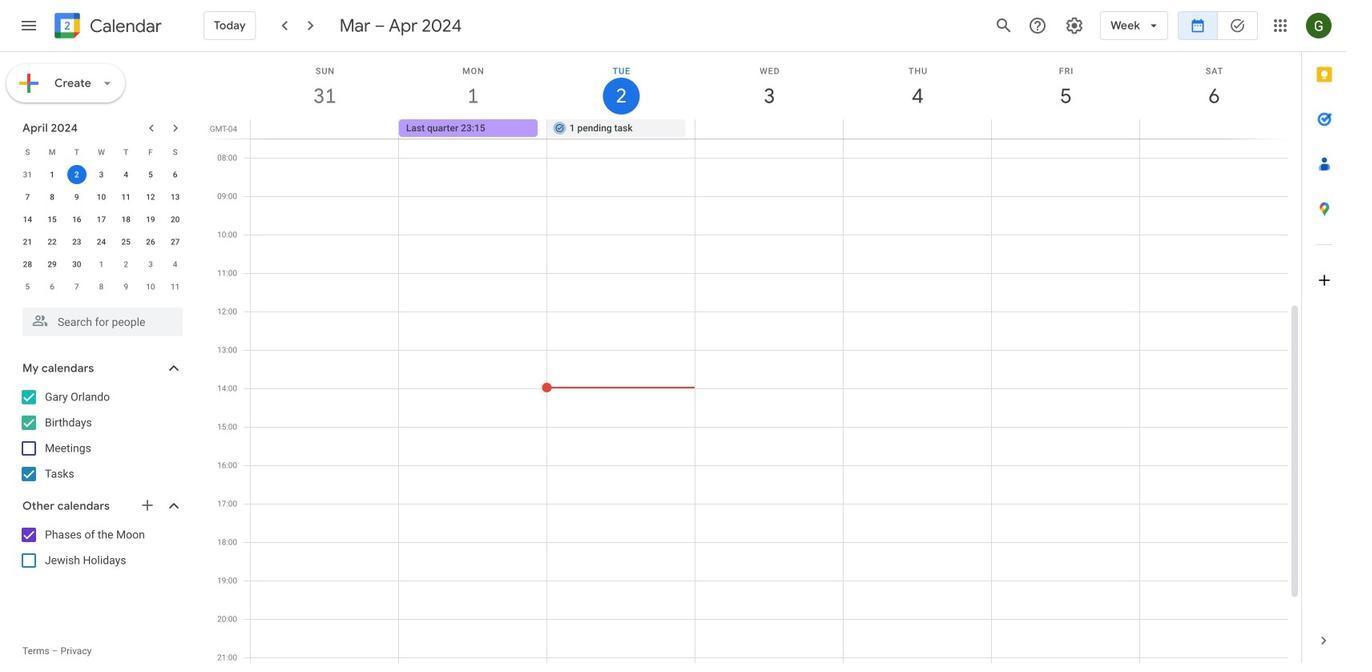 Task type: locate. For each thing, give the bounding box(es) containing it.
grid
[[205, 52, 1302, 664]]

25 element
[[116, 232, 136, 252]]

6 element
[[166, 165, 185, 184]]

main drawer image
[[19, 16, 38, 35]]

2, today element
[[67, 165, 86, 184]]

may 7 element
[[67, 277, 86, 297]]

13 element
[[166, 188, 185, 207]]

row
[[244, 119, 1302, 139], [15, 141, 188, 164], [15, 164, 188, 186], [15, 186, 188, 208], [15, 208, 188, 231], [15, 231, 188, 253], [15, 253, 188, 276], [15, 276, 188, 298]]

heading
[[87, 16, 162, 36]]

my calendars list
[[3, 385, 199, 487]]

may 9 element
[[116, 277, 136, 297]]

may 5 element
[[18, 277, 37, 297]]

cell
[[251, 119, 399, 139], [695, 119, 844, 139], [844, 119, 992, 139], [992, 119, 1140, 139], [1140, 119, 1288, 139], [64, 164, 89, 186]]

other calendars list
[[3, 523, 199, 574]]

11 element
[[116, 188, 136, 207]]

17 element
[[92, 210, 111, 229]]

30 element
[[67, 255, 86, 274]]

8 element
[[43, 188, 62, 207]]

None search field
[[0, 301, 199, 337]]

29 element
[[43, 255, 62, 274]]

Search for people text field
[[32, 308, 173, 337]]

21 element
[[18, 232, 37, 252]]

14 element
[[18, 210, 37, 229]]

tab list
[[1303, 52, 1347, 619]]

5 element
[[141, 165, 160, 184]]

10 element
[[92, 188, 111, 207]]

cell inside april 2024 grid
[[64, 164, 89, 186]]

march 31 element
[[18, 165, 37, 184]]

settings menu image
[[1065, 16, 1085, 35]]

18 element
[[116, 210, 136, 229]]

april 2024 grid
[[15, 141, 188, 298]]

15 element
[[43, 210, 62, 229]]

9 element
[[67, 188, 86, 207]]

24 element
[[92, 232, 111, 252]]

row group
[[15, 164, 188, 298]]



Task type: vqa. For each thing, say whether or not it's contained in the screenshot.
row
yes



Task type: describe. For each thing, give the bounding box(es) containing it.
may 10 element
[[141, 277, 160, 297]]

22 element
[[43, 232, 62, 252]]

23 element
[[67, 232, 86, 252]]

may 4 element
[[166, 255, 185, 274]]

12 element
[[141, 188, 160, 207]]

1 element
[[43, 165, 62, 184]]

may 6 element
[[43, 277, 62, 297]]

27 element
[[166, 232, 185, 252]]

26 element
[[141, 232, 160, 252]]

28 element
[[18, 255, 37, 274]]

7 element
[[18, 188, 37, 207]]

may 11 element
[[166, 277, 185, 297]]

may 3 element
[[141, 255, 160, 274]]

may 2 element
[[116, 255, 136, 274]]

calendar element
[[51, 10, 162, 45]]

16 element
[[67, 210, 86, 229]]

3 element
[[92, 165, 111, 184]]

may 8 element
[[92, 277, 111, 297]]

19 element
[[141, 210, 160, 229]]

may 1 element
[[92, 255, 111, 274]]

heading inside 'calendar' element
[[87, 16, 162, 36]]

20 element
[[166, 210, 185, 229]]

add other calendars image
[[139, 498, 156, 514]]

4 element
[[116, 165, 136, 184]]



